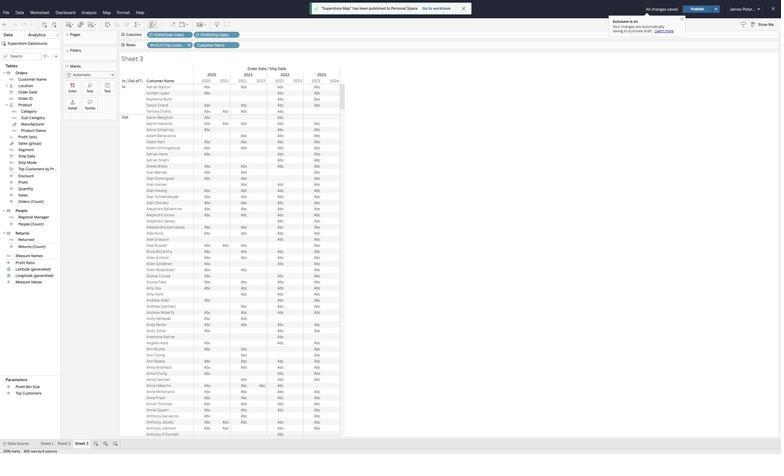 Task type: describe. For each thing, give the bounding box(es) containing it.
Andrew Gjertsen, Customer Name. Press Space to toggle selection. Press Escape to go back to the left margin. Use arrow keys to navigate headers text field
[[145, 304, 193, 310]]

your
[[613, 25, 620, 29]]

file
[[3, 10, 9, 15]]

changes for all
[[651, 7, 667, 11]]

orders for orders
[[16, 71, 27, 75]]

Alex Russell, Customer Name. Press Space to toggle selection. Press Escape to go back to the left margin. Use arrow keys to navigate headers text field
[[145, 243, 193, 249]]

Amy Cox, Customer Name. Press Space to toggle selection. Press Escape to go back to the left margin. Use arrow keys to navigate headers text field
[[145, 285, 193, 291]]

orders (count)
[[18, 200, 44, 204]]

product for product name
[[21, 129, 35, 133]]

0 horizontal spatial customer
[[18, 78, 35, 82]]

learn more
[[655, 29, 674, 33]]

Alex Avila, Customer Name. Press Space to toggle selection. Press Escape to go back to the left margin. Use arrow keys to navigate headers text field
[[145, 230, 193, 237]]

download image
[[214, 22, 220, 28]]

draft
[[370, 7, 379, 11]]

0 vertical spatial data
[[15, 10, 24, 15]]

ship for ship mode
[[18, 161, 26, 165]]

Adrian Barton, Customer Name. Press Space to toggle selection. Press Escape to go back to the left margin. Use arrow keys to navigate headers text field
[[145, 84, 193, 90]]

Anna Häberlin, Customer Name. Press Space to toggle selection. Press Escape to go back to the left margin. Use arrow keys to navigate headers text field
[[145, 383, 193, 389]]

autosave is on
[[613, 20, 638, 24]]

me
[[769, 23, 774, 27]]

saving
[[613, 29, 624, 33]]

Alejandro Ballentine, Customer Name. Press Space to toggle selection. Press Escape to go back to the left margin. Use arrow keys to navigate headers text field
[[145, 206, 193, 212]]

values
[[31, 280, 42, 285]]

year(ship
[[200, 33, 219, 37]]

date up 2022, year of order date. press space to toggle selection. press escape to go back to the left margin. use arrow keys to navigate headers 'text box'
[[278, 66, 286, 71]]

show
[[758, 23, 768, 27]]

Anthony Jacobs, Customer Name. Press Space to toggle selection. Press Escape to go back to the left margin. Use arrow keys to navigate headers text field
[[145, 420, 193, 426]]

space
[[407, 6, 418, 11]]

ratio
[[26, 261, 35, 266]]

replay animation image
[[21, 22, 27, 28]]

Adam Shillingsburg, Customer Name. Press Space to toggle selection. Press Escape to go back to the left margin. Use arrow keys to navigate headers text field
[[145, 145, 193, 151]]

replay animation image
[[30, 22, 34, 26]]

year(ship date)
[[200, 33, 229, 37]]

ship mode
[[18, 161, 37, 165]]

marks
[[70, 64, 81, 69]]

publish
[[691, 7, 704, 11]]

In, In / Out of Top Customers by Profit. Press Space to toggle selection. Press Escape to go back to the left margin. Use arrow keys to navigate headers text field
[[120, 84, 145, 114]]

returns for returns
[[16, 232, 29, 236]]

data guide image
[[741, 21, 747, 27]]

people (count)
[[18, 222, 44, 227]]

columns
[[126, 33, 142, 37]]

bin
[[26, 386, 32, 390]]

Anne McFarland, Customer Name. Press Space to toggle selection. Press Escape to go back to the left margin. Use arrow keys to navigate headers text field
[[145, 389, 193, 395]]

2022, Year of Ship Date. Press Space to toggle selection. Press Escape to go back to the left margin. Use arrow keys to navigate headers text field
[[248, 78, 267, 84]]

Amy Hunt, Customer Name. Press Space to toggle selection. Press Escape to go back to the left margin. Use arrow keys to navigate headers text field
[[145, 291, 193, 298]]

"superstore map" has been published to personal space
[[321, 6, 418, 11]]

mode
[[27, 161, 37, 165]]

1 horizontal spatial map
[[411, 6, 421, 12]]

2022, Year of Ship Date. Press Space to toggle selection. Press Escape to go back to the left margin. Use arrow keys to navigate headers text field
[[267, 78, 285, 84]]

swap rows and columns image
[[105, 22, 111, 28]]

profit for profit
[[18, 181, 28, 185]]

Alyssa Crouse, Customer Name. Press Space to toggle selection. Press Escape to go back to the left margin. Use arrow keys to navigate headers text field
[[145, 273, 193, 279]]

automatic
[[73, 73, 91, 77]]

regional manager
[[18, 215, 49, 220]]

parameters
[[5, 378, 27, 383]]

customers for profit)
[[172, 43, 190, 48]]

Anemone Ratner, Customer Name. Press Space to toggle selection. Press Escape to go back to the left margin. Use arrow keys to navigate headers text field
[[145, 334, 193, 340]]

8
[[42, 450, 44, 454]]

by for profit)
[[191, 43, 195, 48]]

close image
[[679, 16, 685, 22]]

(bin)
[[29, 135, 37, 139]]

Out, In / Out of Top Customers by Profit. Press Space to toggle selection. Press Escape to go back to the left margin. Use arrow keys to navigate headers text field
[[120, 114, 145, 455]]

new worksheet image
[[65, 22, 74, 28]]

profit for profit (bin)
[[18, 135, 28, 139]]

people for people (count)
[[18, 222, 30, 227]]

(group)
[[29, 142, 41, 146]]

sheet left 2
[[58, 442, 68, 446]]

product name
[[21, 129, 46, 133]]

success image
[[314, 6, 319, 11]]

2024, Year of Ship Date. Press Space to toggle selection. Press Escape to go back to the left margin. Use arrow keys to navigate headers text field
[[322, 78, 340, 84]]

Alice McCarthy, Customer Name. Press Space to toggle selection. Press Escape to go back to the left margin. Use arrow keys to navigate headers text field
[[145, 249, 193, 255]]

private
[[631, 29, 643, 33]]

pages
[[70, 33, 80, 37]]

2 2023, year of ship date. press space to toggle selection. press escape to go back to the left margin. use arrow keys to navigate headers text field from the left
[[303, 78, 322, 84]]

tables
[[5, 64, 18, 68]]

year(order date)
[[154, 33, 184, 37]]

Search text field
[[2, 53, 42, 60]]

on
[[634, 20, 638, 24]]

Andrew Roberts, Customer Name. Press Space to toggle selection. Press Escape to go back to the left margin. Use arrow keys to navigate headers text field
[[145, 310, 193, 316]]

automatic button
[[65, 71, 115, 79]]

sales for sales (group)
[[18, 142, 28, 146]]

Raymond Buch, Customer Name. Press Space to toggle selection. Press Escape to go back to the left margin. Use arrow keys to navigate headers text field
[[145, 96, 193, 102]]

1 vertical spatial size
[[33, 386, 40, 390]]

Allen Goldenen, Customer Name. Press Space to toggle selection. Press Escape to go back to the left margin. Use arrow keys to navigate headers text field
[[145, 261, 193, 267]]

ship date
[[18, 154, 35, 159]]

map"
[[343, 6, 352, 11]]

order id
[[18, 97, 33, 101]]

sort descending image
[[124, 22, 130, 28]]

(count) for orders (count)
[[31, 200, 44, 204]]

superstore for superstore map
[[384, 6, 410, 12]]

show/hide cards image
[[197, 22, 206, 28]]

0 vertical spatial ship
[[270, 66, 277, 71]]

Alan Hwang, Customer Name. Press Space to toggle selection. Press Escape to go back to the left margin. Use arrow keys to navigate headers text field
[[145, 188, 193, 194]]

1 vertical spatial category
[[29, 116, 45, 120]]

help
[[136, 10, 144, 15]]

measure names
[[16, 254, 43, 258]]

quantity
[[18, 187, 33, 191]]

sales for sales
[[18, 193, 28, 198]]

/
[[267, 66, 269, 71]]

date) for year(order date)
[[175, 33, 184, 37]]

1 horizontal spatial to
[[429, 6, 432, 11]]

detail
[[68, 107, 77, 110]]

columns
[[45, 450, 57, 454]]

Adam Bellavance, Customer Name. Press Space to toggle selection. Press Escape to go back to the left margin. Use arrow keys to navigate headers text field
[[145, 133, 193, 139]]

show labels image
[[160, 22, 166, 28]]

order for order date  /  ship date
[[248, 66, 258, 71]]

Andy Gerbode, Customer Name. Press Space to toggle selection. Press Escape to go back to the left margin. Use arrow keys to navigate headers text field
[[145, 316, 193, 322]]

ship for ship date
[[18, 154, 26, 159]]

format
[[117, 10, 130, 15]]

measure for measure names
[[16, 254, 30, 258]]

sheet 1
[[41, 442, 53, 446]]

1 horizontal spatial sheet 3
[[121, 54, 143, 63]]

measure for measure values
[[16, 280, 30, 285]]

rows
[[126, 43, 135, 47]]

2
[[69, 442, 71, 446]]

manufacturer
[[21, 122, 45, 127]]

Anthony O'Donnell, Customer Name. Press Space to toggle selection. Press Escape to go back to the left margin. Use arrow keys to navigate headers text field
[[145, 432, 193, 438]]

format workbook image
[[169, 22, 175, 28]]

sheet left 1
[[41, 442, 51, 446]]

2020, Year of Ship Date. Press Space to toggle selection. Press Escape to go back to the left margin. Use arrow keys to navigate headers text field
[[193, 78, 212, 84]]

redo image
[[12, 22, 18, 28]]

2021, Year of Ship Date. Press Space to toggle selection. Press Escape to go back to the left margin. Use arrow keys to navigate headers text field
[[230, 78, 248, 84]]

show me button
[[748, 20, 779, 29]]

dashboard
[[56, 10, 75, 15]]

2 vertical spatial name
[[36, 129, 46, 133]]

Sanjit Chand, Customer Name. Press Space to toggle selection. Press Escape to go back to the left margin. Use arrow keys to navigate headers text field
[[145, 102, 193, 108]]

personal
[[391, 6, 406, 11]]

sales (group)
[[18, 142, 41, 146]]

Aaron Hawkins, Customer Name. Press Space to toggle selection. Press Escape to go back to the left margin. Use arrow keys to navigate headers text field
[[145, 121, 193, 127]]

names
[[31, 254, 43, 258]]

profit for profit bin size
[[16, 386, 25, 390]]

manager
[[34, 215, 49, 220]]

Adrian Hane, Customer Name. Press Space to toggle selection. Press Escape to go back to the left margin. Use arrow keys to navigate headers text field
[[145, 151, 193, 157]]

returns for returns (count)
[[18, 245, 32, 249]]

Adrian Shami, Customer Name. Press Space to toggle selection. Press Escape to go back to the left margin. Use arrow keys to navigate headers text field
[[145, 157, 193, 163]]

tooltip
[[85, 107, 95, 110]]

Andrew Allen, Customer Name. Press Space to toggle selection. Press Escape to go back to the left margin. Use arrow keys to navigate headers text field
[[145, 298, 193, 304]]

1 horizontal spatial size
[[87, 89, 93, 93]]

Aaron Smayling, Customer Name. Press Space to toggle selection. Press Escape to go back to the left margin. Use arrow keys to navigate headers text field
[[145, 127, 193, 133]]

show me
[[758, 23, 774, 27]]

collapse image
[[56, 33, 60, 37]]

Aimee Bixby, Customer Name. Press Space to toggle selection. Press Escape to go back to the left margin. Use arrow keys to navigate headers text field
[[145, 163, 193, 169]]

undo image
[[2, 22, 8, 28]]

are
[[636, 25, 641, 29]]

all
[[646, 7, 651, 11]]

order date
[[18, 90, 37, 95]]

to for published
[[387, 6, 390, 11]]

totals image
[[134, 22, 141, 28]]

2020, Year of Order Date. Press Space to toggle selection. Press Escape to go back to the left margin. Use arrow keys to navigate headers text field
[[193, 72, 230, 78]]

saved
[[668, 7, 678, 11]]

superstore map
[[384, 6, 421, 12]]

profit for profit ratio
[[16, 261, 25, 266]]

year(order
[[154, 33, 174, 37]]

measure values
[[16, 280, 42, 285]]

profit)
[[196, 43, 207, 48]]



Task type: vqa. For each thing, say whether or not it's contained in the screenshot.
rightmost explore link
no



Task type: locate. For each thing, give the bounding box(es) containing it.
Aleksandra Gannaway, Customer Name. Press Space to toggle selection. Press Escape to go back to the left margin. Use arrow keys to navigate headers text field
[[145, 224, 193, 230]]

2021, Year of Ship Date. Press Space to toggle selection. Press Escape to go back to the left margin. Use arrow keys to navigate headers text field
[[212, 78, 230, 84]]

Allen Rosenblatt, Customer Name. Press Space to toggle selection. Press Escape to go back to the left margin. Use arrow keys to navigate headers text field
[[145, 267, 193, 273]]

1 vertical spatial 3
[[86, 442, 89, 446]]

superstore datasource
[[8, 42, 47, 46]]

1 vertical spatial customers
[[25, 167, 44, 172]]

customer name
[[197, 43, 225, 48], [18, 78, 47, 82]]

sales down quantity
[[18, 193, 28, 198]]

Anna Chung, Customer Name. Press Space to toggle selection. Press Escape to go back to the left margin. Use arrow keys to navigate headers text field
[[145, 371, 193, 377]]

1 vertical spatial name
[[36, 78, 47, 82]]

to inside alert
[[387, 6, 390, 11]]

measure
[[16, 254, 30, 258], [16, 280, 30, 285]]

0 vertical spatial (generated)
[[31, 268, 51, 272]]

1
[[52, 442, 53, 446]]

Alan Barnes, Customer Name. Press Space to toggle selection. Press Escape to go back to the left margin. Use arrow keys to navigate headers text field
[[145, 169, 193, 175]]

to left personal
[[387, 6, 390, 11]]

1 horizontal spatial customer
[[197, 43, 214, 48]]

1 vertical spatial (count)
[[31, 222, 44, 227]]

0 horizontal spatial 3
[[86, 442, 89, 446]]

1 date) from the left
[[175, 33, 184, 37]]

customers for profit
[[25, 167, 44, 172]]

location
[[18, 84, 33, 88]]

changes for your
[[621, 25, 635, 29]]

people for people
[[16, 209, 27, 213]]

1 vertical spatial sales
[[18, 193, 28, 198]]

1 vertical spatial top
[[16, 392, 22, 396]]

superstore
[[384, 6, 410, 12], [8, 42, 27, 46]]

filters
[[70, 49, 81, 53]]

2 vertical spatial data
[[8, 442, 16, 446]]

sheet
[[121, 54, 138, 63], [41, 442, 51, 446], [58, 442, 68, 446], [75, 442, 85, 446]]

date for order date  /  ship date
[[258, 66, 267, 71]]

1 vertical spatial (generated)
[[33, 274, 54, 278]]

date for ship date
[[27, 154, 35, 159]]

customers down the bin
[[23, 392, 42, 396]]

1 vertical spatial sheet 3
[[75, 442, 89, 446]]

rows
[[31, 450, 37, 454]]

2021, Year of Order Date. Press Space to toggle selection. Press Escape to go back to the left margin. Use arrow keys to navigate headers text field
[[230, 72, 267, 78]]

Tamara Chand, Customer Name. Press Space to toggle selection. Press Escape to go back to the left margin. Use arrow keys to navigate headers text field
[[145, 108, 193, 114]]

0 vertical spatial 3
[[139, 54, 143, 63]]

0 vertical spatial returns
[[16, 232, 29, 236]]

automatically
[[642, 25, 665, 29]]

2 measure from the top
[[16, 280, 30, 285]]

to inside your changes are automatically saving to a private draft.
[[624, 29, 628, 33]]

top for top customers
[[16, 392, 22, 396]]

0 horizontal spatial superstore
[[8, 42, 27, 46]]

pause auto updates image
[[52, 22, 58, 28]]

1 vertical spatial by
[[45, 167, 49, 172]]

to for saving
[[624, 29, 628, 33]]

top customers by profit
[[18, 167, 60, 172]]

datasource
[[28, 42, 47, 46]]

is
[[630, 20, 633, 24]]

date) for year(ship date)
[[219, 33, 229, 37]]

superstore right draft on the top
[[384, 6, 410, 12]]

order for order date
[[18, 90, 28, 95]]

top
[[18, 167, 25, 172], [16, 392, 22, 396]]

0 horizontal spatial sheet 3
[[75, 442, 89, 446]]

0 vertical spatial sheet 3
[[121, 54, 143, 63]]

2 sales from the top
[[18, 193, 28, 198]]

orders for orders (count)
[[18, 200, 30, 204]]

2 horizontal spatial by
[[191, 43, 195, 48]]

800
[[24, 450, 30, 454]]

color
[[68, 89, 77, 93]]

(generated) up "longitude (generated)"
[[31, 268, 51, 272]]

0 vertical spatial people
[[16, 209, 27, 213]]

product up profit (bin)
[[21, 129, 35, 133]]

sheet right 2
[[75, 442, 85, 446]]

2 vertical spatial order
[[18, 97, 28, 101]]

0 vertical spatial orders
[[16, 71, 27, 75]]

data source
[[8, 442, 29, 446]]

map left the go
[[411, 6, 421, 12]]

order
[[248, 66, 258, 71], [18, 90, 28, 95], [18, 97, 28, 101]]

workbook
[[433, 6, 451, 11]]

0 horizontal spatial to
[[387, 6, 390, 11]]

product for product
[[18, 103, 32, 107]]

Alan Dominguez, Customer Name. Press Space to toggle selection. Press Escape to go back to the left margin. Use arrow keys to navigate headers text field
[[145, 175, 193, 182]]

name up the (bin)
[[36, 129, 46, 133]]

1 vertical spatial customer name
[[18, 78, 47, 82]]

Anna Gayman, Customer Name. Press Space to toggle selection. Press Escape to go back to the left margin. Use arrow keys to navigate headers text field
[[145, 377, 193, 383]]

0 horizontal spatial customer name
[[18, 78, 47, 82]]

data
[[15, 10, 24, 15], [4, 33, 13, 37], [8, 442, 16, 446]]

duplicate image
[[78, 22, 84, 28]]

returns (count)
[[18, 245, 46, 249]]

people down regional
[[18, 222, 30, 227]]

peterson
[[743, 7, 759, 11]]

3 right 2
[[86, 442, 89, 446]]

size right the bin
[[33, 386, 40, 390]]

customer
[[197, 43, 214, 48], [18, 78, 35, 82]]

order left id
[[18, 97, 28, 101]]

returned
[[18, 238, 34, 242]]

order up order id
[[18, 90, 28, 95]]

1 horizontal spatial 3
[[139, 54, 143, 63]]

product down order id
[[18, 103, 32, 107]]

date left /
[[258, 66, 267, 71]]

(count)
[[31, 200, 44, 204], [31, 222, 44, 227], [33, 245, 46, 249]]

1 measure from the top
[[16, 254, 30, 258]]

(count) down regional manager
[[31, 222, 44, 227]]

sheet 3 down rows
[[121, 54, 143, 63]]

0 vertical spatial size
[[87, 89, 93, 93]]

0 vertical spatial product
[[18, 103, 32, 107]]

order for order id
[[18, 97, 28, 101]]

latitude
[[16, 268, 30, 272]]

2 date) from the left
[[219, 33, 229, 37]]

sales
[[18, 142, 28, 146], [18, 193, 28, 198]]

Anna Andreadi, Customer Name. Press Space to toggle selection. Press Escape to go back to the left margin. Use arrow keys to navigate headers text field
[[145, 365, 193, 371]]

date)
[[175, 33, 184, 37], [219, 33, 229, 37]]

800 rows by 8 columns
[[24, 450, 57, 454]]

customers down the mode
[[25, 167, 44, 172]]

Annie Zypern, Customer Name. Press Space to toggle selection. Press Escape to go back to the left margin. Use arrow keys to navigate headers text field
[[145, 407, 193, 414]]

ship down segment
[[18, 154, 26, 159]]

"superstore
[[321, 6, 342, 11]]

by for 8
[[38, 450, 42, 454]]

to left a on the right top of page
[[624, 29, 628, 33]]

1 2023, year of ship date. press space to toggle selection. press escape to go back to the left margin. use arrow keys to navigate headers text field from the left
[[285, 78, 303, 84]]

date for order date
[[29, 90, 37, 95]]

0 horizontal spatial by
[[38, 450, 42, 454]]

order date  /  ship date
[[248, 66, 286, 71]]

all changes saved
[[646, 7, 678, 11]]

1 horizontal spatial date)
[[219, 33, 229, 37]]

Anne Pryor, Customer Name. Press Space to toggle selection. Press Escape to go back to the left margin. Use arrow keys to navigate headers text field
[[145, 395, 193, 401]]

order up 2021, year of order date. press space to toggle selection. press escape to go back to the left margin. use arrow keys to navigate headers text field
[[248, 66, 258, 71]]

sheet 2
[[58, 442, 71, 446]]

0 horizontal spatial date)
[[175, 33, 184, 37]]

customer name down year(ship
[[197, 43, 225, 48]]

(count) up regional manager
[[31, 200, 44, 204]]

0 vertical spatial by
[[191, 43, 195, 48]]

customers down year(order date)
[[172, 43, 190, 48]]

Annie Thurman, Customer Name. Press Space to toggle selection. Press Escape to go back to the left margin. Use arrow keys to navigate headers text field
[[145, 401, 193, 407]]

size down automatic 'dropdown button'
[[87, 89, 93, 93]]

0 horizontal spatial changes
[[621, 25, 635, 29]]

0 vertical spatial measure
[[16, 254, 30, 258]]

1 sales from the top
[[18, 142, 28, 146]]

profit
[[18, 135, 28, 139], [50, 167, 60, 172], [18, 181, 28, 185], [16, 261, 25, 266], [16, 386, 25, 390]]

to right the go
[[429, 6, 432, 11]]

Ann Blume, Customer Name. Press Space to toggle selection. Press Escape to go back to the left margin. Use arrow keys to navigate headers text field
[[145, 346, 193, 352]]

sort ascending image
[[114, 22, 121, 28]]

measure up profit ratio
[[16, 254, 30, 258]]

0 horizontal spatial size
[[33, 386, 40, 390]]

name
[[215, 43, 225, 48], [36, 78, 47, 82], [36, 129, 46, 133]]

(generated) up values
[[33, 274, 54, 278]]

2 horizontal spatial to
[[624, 29, 628, 33]]

Angele Hood, Customer Name. Press Space to toggle selection. Press Escape to go back to the left margin. Use arrow keys to navigate headers text field
[[145, 340, 193, 346]]

analytics
[[28, 33, 45, 37]]

measure down longitude
[[16, 280, 30, 285]]

to use edit in desktop, save the workbook outside of personal space image
[[224, 22, 230, 28]]

orders down quantity
[[18, 200, 30, 204]]

0 vertical spatial (count)
[[31, 200, 44, 204]]

marks. press enter to open the view data window.. use arrow keys to navigate data visualization elements. image
[[193, 84, 340, 455]]

1 horizontal spatial superstore
[[384, 6, 410, 12]]

name up order date
[[36, 78, 47, 82]]

data up replay animation image
[[15, 10, 24, 15]]

discount
[[18, 174, 34, 179]]

sub-category
[[21, 116, 45, 120]]

Alan Shonely, Customer Name. Press Space to toggle selection. Press Escape to go back to the left margin. Use arrow keys to navigate headers text field
[[145, 200, 193, 206]]

changes right all
[[651, 7, 667, 11]]

category up manufacturer
[[29, 116, 45, 120]]

1 vertical spatial ship
[[18, 154, 26, 159]]

0 vertical spatial order
[[248, 66, 258, 71]]

ship right /
[[270, 66, 277, 71]]

in/out(top
[[150, 43, 171, 48]]

analysis
[[82, 10, 97, 15]]

fit image
[[179, 22, 189, 28]]

regional
[[18, 215, 33, 220]]

autosave
[[613, 20, 629, 24]]

(generated) for latitude (generated)
[[31, 268, 51, 272]]

1 vertical spatial changes
[[621, 25, 635, 29]]

returns up returned
[[16, 232, 29, 236]]

id
[[29, 97, 33, 101]]

2 vertical spatial customers
[[23, 392, 42, 396]]

0 vertical spatial sales
[[18, 142, 28, 146]]

Aaron Bergman, Customer Name. Press Space to toggle selection. Press Escape to go back to the left margin. Use arrow keys to navigate headers text field
[[145, 114, 193, 121]]

top up discount
[[18, 167, 25, 172]]

orders down tables
[[16, 71, 27, 75]]

(count) for people (count)
[[31, 222, 44, 227]]

0 horizontal spatial map
[[103, 10, 111, 15]]

map up swap rows and columns image
[[103, 10, 111, 15]]

0 vertical spatial customer
[[197, 43, 214, 48]]

0 vertical spatial customers
[[172, 43, 190, 48]]

Andy Yotov, Customer Name. Press Space to toggle selection. Press Escape to go back to the left margin. Use arrow keys to navigate headers text field
[[145, 328, 193, 334]]

2 vertical spatial (count)
[[33, 245, 46, 249]]

0 vertical spatial changes
[[651, 7, 667, 11]]

1 vertical spatial order
[[18, 90, 28, 95]]

1 horizontal spatial customer name
[[197, 43, 225, 48]]

go to workbook
[[423, 6, 451, 11]]

customer down year(ship
[[197, 43, 214, 48]]

2022, Year of Order Date. Press Space to toggle selection. Press Escape to go back to the left margin. Use arrow keys to navigate headers text field
[[267, 72, 303, 78]]

1 horizontal spatial by
[[45, 167, 49, 172]]

superstore for superstore datasource
[[8, 42, 27, 46]]

highlight image
[[149, 22, 156, 28]]

2596
[[3, 450, 10, 454]]

published
[[369, 6, 386, 11]]

date) down to use edit in desktop, save the workbook outside of personal space icon
[[219, 33, 229, 37]]

sales up segment
[[18, 142, 28, 146]]

0 vertical spatial category
[[21, 110, 37, 114]]

superstore up search text field
[[8, 42, 27, 46]]

Anthony Johnson, Customer Name. Press Space to toggle selection. Press Escape to go back to the left margin. Use arrow keys to navigate headers text field
[[145, 426, 193, 432]]

go
[[423, 6, 428, 11]]

1 vertical spatial product
[[21, 129, 35, 133]]

text
[[104, 89, 111, 93]]

worksheet
[[30, 10, 50, 15]]

2023, Year of Order Date. Press Space to toggle selection. Press Escape to go back to the left margin. Use arrow keys to navigate headers text field
[[303, 72, 340, 78]]

2596 marks
[[3, 450, 20, 454]]

Adam Hart, Customer Name. Press Space to toggle selection. Press Escape to go back to the left margin. Use arrow keys to navigate headers text field
[[145, 139, 193, 145]]

Allen Armold, Customer Name. Press Space to toggle selection. Press Escape to go back to the left margin. Use arrow keys to navigate headers text field
[[145, 255, 193, 261]]

learn more link
[[653, 29, 674, 33]]

by for profit
[[45, 167, 49, 172]]

more
[[665, 29, 674, 33]]

latitude (generated)
[[16, 268, 51, 272]]

sheet 3 right 2
[[75, 442, 89, 446]]

0 vertical spatial customer name
[[197, 43, 225, 48]]

been
[[360, 6, 368, 11]]

ship down ship date
[[18, 161, 26, 165]]

2 vertical spatial by
[[38, 450, 42, 454]]

by
[[191, 43, 195, 48], [45, 167, 49, 172], [38, 450, 42, 454]]

new data source image
[[42, 22, 48, 28]]

1 vertical spatial orders
[[18, 200, 30, 204]]

date) up in/out(top customers by profit)
[[175, 33, 184, 37]]

top down profit bin size
[[16, 392, 22, 396]]

draft.
[[644, 29, 653, 33]]

segment
[[18, 148, 34, 152]]

data up 2596 marks
[[8, 442, 16, 446]]

profit ratio
[[16, 261, 35, 266]]

profit (bin)
[[18, 135, 37, 139]]

a
[[629, 29, 631, 33]]

1 vertical spatial customer
[[18, 78, 35, 82]]

0 vertical spatial name
[[215, 43, 225, 48]]

orders
[[16, 71, 27, 75], [18, 200, 30, 204]]

2 vertical spatial ship
[[18, 161, 26, 165]]

Alyssa Tate, Customer Name. Press Space to toggle selection. Press Escape to go back to the left margin. Use arrow keys to navigate headers text field
[[145, 279, 193, 285]]

customer name up location
[[18, 78, 47, 82]]

Alejandro Grove, Customer Name. Press Space to toggle selection. Press Escape to go back to the left margin. Use arrow keys to navigate headers text field
[[145, 212, 193, 218]]

(generated) for longitude (generated)
[[33, 274, 54, 278]]

customer up location
[[18, 78, 35, 82]]

Andy Reiter, Customer Name. Press Space to toggle selection. Press Escape to go back to the left margin. Use arrow keys to navigate headers text field
[[145, 322, 193, 328]]

source
[[17, 442, 29, 446]]

Hunter Lopez, Customer Name. Press Space to toggle selection. Press Escape to go back to the left margin. Use arrow keys to navigate headers text field
[[145, 90, 193, 96]]

changes inside your changes are automatically saving to a private draft.
[[621, 25, 635, 29]]

2023, Year of Ship Date. Press Space to toggle selection. Press Escape to go back to the left margin. Use arrow keys to navigate headers text field
[[285, 78, 303, 84], [303, 78, 322, 84]]

3 down columns
[[139, 54, 143, 63]]

1 vertical spatial returns
[[18, 245, 32, 249]]

1 vertical spatial superstore
[[8, 42, 27, 46]]

marks
[[11, 450, 20, 454]]

Alex Grayson, Customer Name. Press Space to toggle selection. Press Escape to go back to the left margin. Use arrow keys to navigate headers text field
[[145, 237, 193, 243]]

sheet down rows
[[121, 54, 138, 63]]

learn
[[655, 29, 664, 33]]

1 vertical spatial measure
[[16, 280, 30, 285]]

category up sub-
[[21, 110, 37, 114]]

clear sheet image
[[87, 22, 97, 28]]

people up regional
[[16, 209, 27, 213]]

category
[[21, 110, 37, 114], [29, 116, 45, 120]]

returns down returned
[[18, 245, 32, 249]]

name down year(ship date)
[[215, 43, 225, 48]]

Ann Chong, Customer Name. Press Space to toggle selection. Press Escape to go back to the left margin. Use arrow keys to navigate headers text field
[[145, 352, 193, 359]]

changes down autosave is on
[[621, 25, 635, 29]]

0 vertical spatial top
[[18, 167, 25, 172]]

1 vertical spatial data
[[4, 33, 13, 37]]

Alejandro Savely, Customer Name. Press Space to toggle selection. Press Escape to go back to the left margin. Use arrow keys to navigate headers text field
[[145, 218, 193, 224]]

Ann Steele, Customer Name. Press Space to toggle selection. Press Escape to go back to the left margin. Use arrow keys to navigate headers text field
[[145, 359, 193, 365]]

(count) for returns (count)
[[33, 245, 46, 249]]

your changes are automatically saving to a private draft.
[[613, 25, 665, 33]]

returns
[[16, 232, 29, 236], [18, 245, 32, 249]]

0 vertical spatial superstore
[[384, 6, 410, 12]]

has
[[353, 6, 359, 11]]

date up id
[[29, 90, 37, 95]]

to
[[387, 6, 390, 11], [429, 6, 432, 11], [624, 29, 628, 33]]

Anthony Garverick, Customer Name. Press Space to toggle selection. Press Escape to go back to the left margin. Use arrow keys to navigate headers text field
[[145, 414, 193, 420]]

Alan Haines, Customer Name. Press Space to toggle selection. Press Escape to go back to the left margin. Use arrow keys to navigate headers text field
[[145, 182, 193, 188]]

date up the mode
[[27, 154, 35, 159]]

(count) up names
[[33, 245, 46, 249]]

data down undo 'icon'
[[4, 33, 13, 37]]

ship
[[270, 66, 277, 71], [18, 154, 26, 159], [18, 161, 26, 165]]

1 vertical spatial people
[[18, 222, 30, 227]]

1 horizontal spatial changes
[[651, 7, 667, 11]]

top for top customers by profit
[[18, 167, 25, 172]]

sub-
[[21, 116, 29, 120]]

go to workbook link
[[422, 6, 451, 11]]

"superstore map" has been published to personal space alert
[[321, 6, 418, 11]]

Alan Schoenberger, Customer Name. Press Space to toggle selection. Press Escape to go back to the left margin. Use arrow keys to navigate headers text field
[[145, 194, 193, 200]]

longitude
[[16, 274, 33, 278]]



